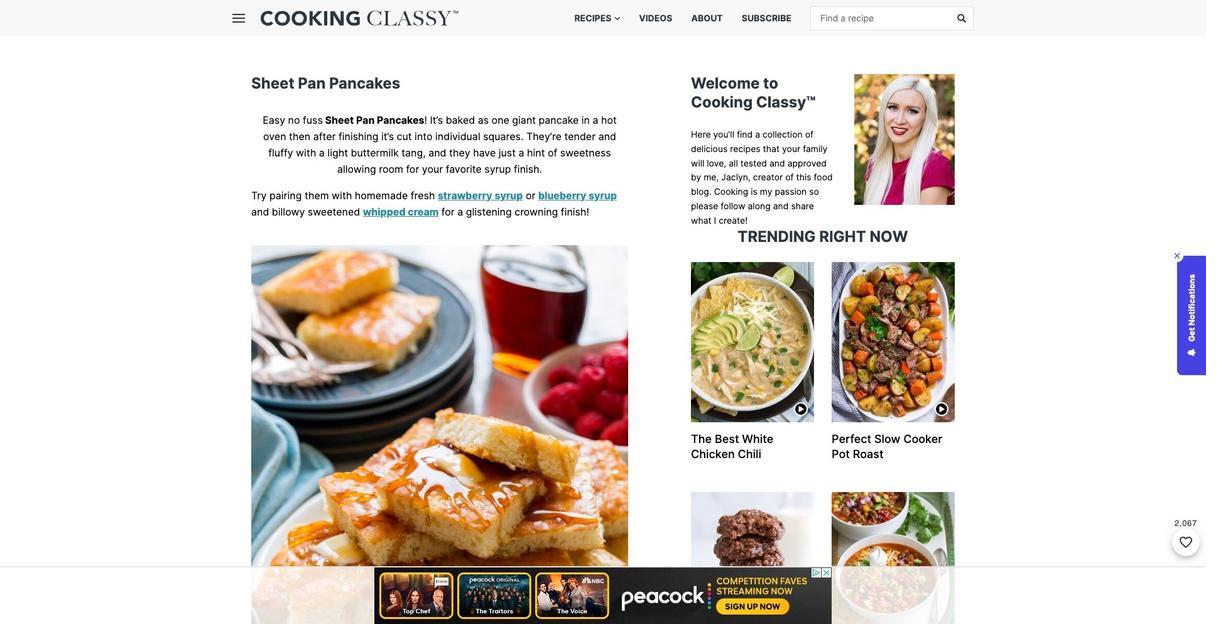 Task type: locate. For each thing, give the bounding box(es) containing it.
cooking classy image
[[261, 11, 459, 26]]

slow cooker pot roast with potatoes and carrots on a white oval serving platter set over marble. image
[[832, 262, 955, 422]]

jaclyn bell image
[[855, 74, 955, 205]]



Task type: describe. For each thing, give the bounding box(es) containing it.
Find a recipe text field
[[811, 7, 950, 30]]

no bake cookies image
[[691, 492, 814, 624]]

stack of sheet pan pancakes with butter and syrup. image
[[251, 245, 628, 624]]

whi image
[[691, 262, 814, 422]]

advertisement element
[[375, 568, 832, 624]]

two servings of taco soup in white bowls over a white platter. image
[[832, 492, 955, 624]]



